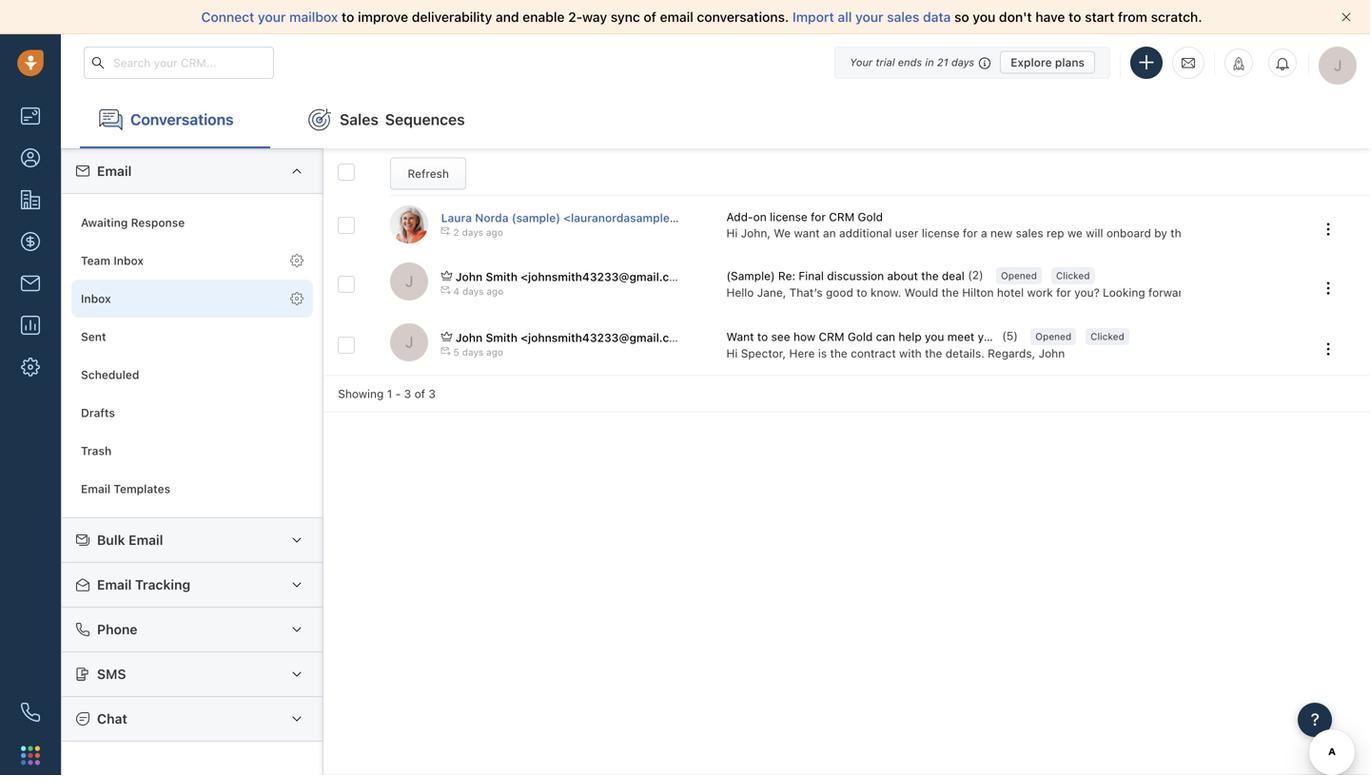 Task type: vqa. For each thing, say whether or not it's contained in the screenshot.
Automate your work
no



Task type: describe. For each thing, give the bounding box(es) containing it.
import
[[793, 9, 834, 25]]

days for (sample) re: final discussion about the deal
[[462, 286, 484, 297]]

a
[[981, 227, 987, 240]]

to left 'start'
[[1069, 9, 1081, 25]]

<johnsmith43233@gmail.com> for want to see how crm gold can help you meet your sales goals?
[[521, 331, 693, 344]]

start
[[1085, 9, 1114, 25]]

templates
[[114, 482, 170, 496]]

hello jane, that's good to know. would the hilton hotel work for you? looking forward to the meeting. john
[[726, 286, 1304, 299]]

2 days ago
[[453, 227, 503, 238]]

from
[[1118, 9, 1147, 25]]

connect your mailbox to improve deliverability and enable 2-way sync of email conversations. import all your sales data so you don't have to start from scratch.
[[201, 9, 1202, 25]]

the right by
[[1171, 227, 1188, 240]]

sales for rep
[[1016, 227, 1043, 240]]

have
[[1035, 9, 1065, 25]]

team inbox link
[[71, 242, 313, 280]]

all
[[838, 9, 852, 25]]

will
[[1290, 227, 1310, 240]]

user
[[895, 227, 919, 240]]

4
[[453, 286, 460, 297]]

(sample) re: final discussion about the deal (2)
[[726, 268, 983, 283]]

your inside button
[[978, 330, 1002, 344]]

way
[[582, 9, 607, 25]]

to right mailbox
[[342, 9, 354, 25]]

scheduled
[[81, 368, 139, 381]]

john down goals?
[[1039, 347, 1065, 360]]

smith for (sample) re: final discussion about the deal
[[486, 270, 518, 283]]

gold for how
[[848, 330, 873, 344]]

john smith <johnsmith43233@gmail.com> for (sample) re: final discussion about the deal
[[456, 270, 693, 283]]

phone element
[[11, 694, 49, 732]]

the left 'month.'
[[1229, 227, 1246, 240]]

sales for data
[[887, 9, 919, 25]]

email
[[660, 9, 693, 25]]

conversations.
[[697, 9, 789, 25]]

john up the 5 days ago
[[456, 331, 483, 344]]

looking
[[1103, 286, 1145, 299]]

5
[[453, 347, 459, 358]]

data
[[923, 9, 951, 25]]

inbox inside 'link'
[[81, 292, 111, 305]]

team inbox
[[81, 254, 144, 267]]

your trial ends in 21 days
[[850, 56, 975, 69]]

an
[[823, 227, 836, 240]]

norda
[[475, 211, 509, 224]]

want to see how crm gold can help you meet your sales goals? button
[[726, 329, 1070, 345]]

days for want to see how crm gold can help you meet your sales goals?
[[462, 347, 484, 358]]

2
[[453, 227, 459, 238]]

(sample)
[[726, 269, 775, 283]]

you?
[[1074, 286, 1100, 299]]

with
[[899, 347, 922, 360]]

email templates
[[81, 482, 170, 496]]

good
[[826, 286, 853, 299]]

explore plans link
[[1000, 51, 1095, 74]]

so
[[954, 9, 969, 25]]

add-on license for crm gold button
[[726, 209, 883, 225]]

connect
[[201, 9, 254, 25]]

spector,
[[741, 347, 786, 360]]

what's new image
[[1232, 57, 1245, 70]]

smith for want to see how crm gold can help you meet your sales goals?
[[486, 331, 518, 344]]

Search your CRM... text field
[[84, 47, 274, 79]]

to right forward
[[1193, 286, 1204, 299]]

5 days ago
[[453, 347, 503, 358]]

goals?
[[1036, 330, 1070, 344]]

opened for work
[[1001, 270, 1037, 281]]

sync
[[611, 9, 640, 25]]

hotel
[[997, 286, 1024, 299]]

phone image
[[21, 703, 40, 722]]

connect your mailbox link
[[201, 9, 342, 25]]

crm for for
[[829, 210, 855, 224]]

bulk
[[97, 532, 125, 548]]

new
[[991, 227, 1013, 240]]

0 vertical spatial of
[[644, 9, 656, 25]]

the left meeting.
[[1207, 286, 1224, 299]]

bulk email
[[97, 532, 163, 548]]

how
[[793, 330, 816, 344]]

hi inside add-on license for crm gold hi john, we want an additional user license for a new sales rep we will onboard by the end of the month. will share detai
[[726, 227, 738, 240]]

laura
[[441, 211, 472, 224]]

inbox link
[[71, 280, 313, 318]]

<johnsmith43233@gmail.com> for (sample) re: final discussion about the deal
[[521, 270, 693, 283]]

will
[[1086, 227, 1103, 240]]

tracking
[[135, 577, 190, 593]]

2 3 from the left
[[429, 387, 436, 400]]

email templates link
[[71, 470, 313, 508]]

laura norda (sample) <lauranordasample@gmail.com> link
[[441, 211, 744, 224]]

trial
[[876, 56, 895, 69]]

regards,
[[988, 347, 1035, 360]]

1 horizontal spatial your
[[855, 9, 883, 25]]

re:
[[778, 269, 795, 283]]

refresh button
[[390, 158, 466, 190]]

showing
[[338, 387, 384, 400]]

hilton
[[962, 286, 994, 299]]

(5)
[[1002, 329, 1018, 342]]

work
[[1027, 286, 1053, 299]]

days for add-on license for crm gold
[[462, 227, 483, 238]]

sms
[[97, 666, 126, 682]]

sent
[[81, 330, 106, 343]]

and
[[496, 9, 519, 25]]

want
[[726, 330, 754, 344]]

we
[[1068, 227, 1083, 240]]

discussion
[[827, 269, 884, 283]]

email for email
[[97, 163, 132, 179]]

1 vertical spatial license
[[922, 227, 960, 240]]

scratch.
[[1151, 9, 1202, 25]]



Task type: locate. For each thing, give the bounding box(es) containing it.
ago for hi
[[486, 347, 503, 358]]

you
[[973, 9, 996, 25], [925, 330, 944, 344]]

0 vertical spatial hi
[[726, 227, 738, 240]]

to inside button
[[757, 330, 768, 344]]

2 horizontal spatial of
[[1215, 227, 1226, 240]]

incoming image
[[441, 226, 451, 236]]

0 vertical spatial gold
[[858, 210, 883, 224]]

0 horizontal spatial your
[[258, 9, 286, 25]]

license right user
[[922, 227, 960, 240]]

gold
[[858, 210, 883, 224], [848, 330, 873, 344]]

opened right the (5) in the top of the page
[[1035, 331, 1072, 342]]

your right all
[[855, 9, 883, 25]]

license up we
[[770, 210, 808, 224]]

email down trash
[[81, 482, 110, 496]]

1 vertical spatial hi
[[726, 347, 738, 360]]

opened for john
[[1035, 331, 1072, 342]]

hi down want
[[726, 347, 738, 360]]

share
[[1313, 227, 1343, 240]]

conversations link
[[80, 91, 270, 148]]

to down discussion
[[857, 286, 867, 299]]

crm up an
[[829, 210, 855, 224]]

send email image
[[1182, 55, 1195, 71]]

team
[[81, 254, 110, 267]]

days right 21 at the top
[[951, 56, 975, 69]]

days right 5 in the top of the page
[[462, 347, 484, 358]]

1 vertical spatial of
[[1215, 227, 1226, 240]]

sales up regards,
[[1005, 330, 1032, 344]]

crm for how
[[819, 330, 844, 344]]

0 horizontal spatial 3
[[404, 387, 411, 400]]

your left mailbox
[[258, 9, 286, 25]]

crm inside add-on license for crm gold hi john, we want an additional user license for a new sales rep we will onboard by the end of the month. will share detai
[[829, 210, 855, 224]]

1 horizontal spatial inbox
[[114, 254, 144, 267]]

gold inside add-on license for crm gold hi john, we want an additional user license for a new sales rep we will onboard by the end of the month. will share detai
[[858, 210, 883, 224]]

deliverability
[[412, 9, 492, 25]]

john smith <johnsmith43233@gmail.com> for want to see how crm gold can help you meet your sales goals?
[[456, 331, 693, 344]]

hello
[[726, 286, 754, 299]]

1 vertical spatial john smith <johnsmith43233@gmail.com>
[[456, 331, 693, 344]]

gold inside button
[[848, 330, 873, 344]]

want to see how crm gold can help you meet your sales goals?
[[726, 330, 1070, 344]]

0 vertical spatial smith
[[486, 270, 518, 283]]

1 horizontal spatial of
[[644, 9, 656, 25]]

john smith <johnsmith43233@gmail.com>
[[456, 270, 693, 283], [456, 331, 693, 344]]

sales
[[340, 110, 379, 129]]

the right is
[[830, 347, 848, 360]]

0 vertical spatial john smith <johnsmith43233@gmail.com>
[[456, 270, 693, 283]]

you right so
[[973, 9, 996, 25]]

add-on license for crm gold hi john, we want an additional user license for a new sales rep we will onboard by the end of the month. will share detai
[[726, 210, 1370, 240]]

opened up 'hello jane, that's good to know. would the hilton hotel work for you? looking forward to the meeting. john'
[[1001, 270, 1037, 281]]

john right meeting.
[[1278, 286, 1304, 299]]

sales
[[887, 9, 919, 25], [1016, 227, 1043, 240], [1005, 330, 1032, 344]]

your
[[258, 9, 286, 25], [855, 9, 883, 25], [978, 330, 1002, 344]]

1
[[387, 387, 392, 400]]

0 vertical spatial inbox
[[114, 254, 144, 267]]

1 vertical spatial <johnsmith43233@gmail.com>
[[521, 331, 693, 344]]

0 horizontal spatial license
[[770, 210, 808, 224]]

awaiting response
[[81, 216, 185, 229]]

john,
[[741, 227, 771, 240]]

gold up additional
[[858, 210, 883, 224]]

0 vertical spatial <johnsmith43233@gmail.com>
[[521, 270, 693, 283]]

1 horizontal spatial 3
[[429, 387, 436, 400]]

for left you?
[[1056, 286, 1071, 299]]

<lauranordasample@gmail.com>
[[564, 211, 744, 224]]

1 horizontal spatial clicked
[[1091, 331, 1124, 342]]

know.
[[871, 286, 901, 299]]

smith up the 5 days ago
[[486, 331, 518, 344]]

your left the (5) in the top of the page
[[978, 330, 1002, 344]]

sales inside add-on license for crm gold hi john, we want an additional user license for a new sales rep we will onboard by the end of the month. will share detai
[[1016, 227, 1043, 240]]

is
[[818, 347, 827, 360]]

clicked for john
[[1091, 331, 1124, 342]]

john up 4 days ago
[[456, 270, 483, 283]]

0 vertical spatial clicked
[[1056, 270, 1090, 281]]

2 vertical spatial of
[[414, 387, 425, 400]]

response
[[131, 216, 185, 229]]

0 vertical spatial for
[[811, 210, 826, 224]]

forward
[[1148, 286, 1190, 299]]

0 horizontal spatial for
[[811, 210, 826, 224]]

trash link
[[71, 432, 313, 470]]

you right help
[[925, 330, 944, 344]]

clicked for work
[[1056, 270, 1090, 281]]

1 vertical spatial opened
[[1035, 331, 1072, 342]]

crm
[[829, 210, 855, 224], [819, 330, 844, 344]]

1 vertical spatial you
[[925, 330, 944, 344]]

2 vertical spatial sales
[[1005, 330, 1032, 344]]

ago right '4'
[[487, 286, 504, 297]]

ends
[[898, 56, 922, 69]]

email tracking
[[97, 577, 190, 593]]

0 vertical spatial opened
[[1001, 270, 1037, 281]]

1 3 from the left
[[404, 387, 411, 400]]

days right 2
[[462, 227, 483, 238]]

2 hi from the top
[[726, 347, 738, 360]]

your
[[850, 56, 873, 69]]

1 vertical spatial sales
[[1016, 227, 1043, 240]]

for left a
[[963, 227, 978, 240]]

2 smith from the top
[[486, 331, 518, 344]]

the inside (sample) re: final discussion about the deal (2)
[[921, 269, 939, 283]]

hi down add-
[[726, 227, 738, 240]]

jane,
[[757, 286, 786, 299]]

1 vertical spatial gold
[[848, 330, 873, 344]]

the down deal
[[942, 286, 959, 299]]

sequences
[[385, 110, 465, 129]]

sent link
[[71, 318, 313, 356]]

inbox
[[114, 254, 144, 267], [81, 292, 111, 305]]

crm up is
[[819, 330, 844, 344]]

email for email tracking
[[97, 577, 132, 593]]

0 vertical spatial sales
[[887, 9, 919, 25]]

deal
[[942, 269, 965, 283]]

on
[[753, 210, 767, 224]]

meet
[[947, 330, 975, 344]]

scheduled link
[[71, 356, 313, 394]]

contract
[[851, 347, 896, 360]]

-
[[395, 387, 401, 400]]

1 vertical spatial clicked
[[1091, 331, 1124, 342]]

to
[[342, 9, 354, 25], [1069, 9, 1081, 25], [857, 286, 867, 299], [1193, 286, 1204, 299], [757, 330, 768, 344]]

2 vertical spatial for
[[1056, 286, 1071, 299]]

outgoing image
[[441, 285, 451, 295]]

ago
[[486, 227, 503, 238], [487, 286, 504, 297], [486, 347, 503, 358]]

explore plans
[[1011, 56, 1085, 69]]

inbox down team
[[81, 292, 111, 305]]

gold for for
[[858, 210, 883, 224]]

1 <johnsmith43233@gmail.com> from the top
[[521, 270, 693, 283]]

(sample)
[[512, 211, 560, 224]]

can
[[876, 330, 895, 344]]

1 horizontal spatial you
[[973, 9, 996, 25]]

of right the - at the left
[[414, 387, 425, 400]]

0 vertical spatial ago
[[486, 227, 503, 238]]

help
[[899, 330, 922, 344]]

clicked down looking
[[1091, 331, 1124, 342]]

the up would
[[921, 269, 939, 283]]

sales sequences
[[340, 110, 465, 129]]

(sample) re: final discussion about the deal link
[[726, 268, 968, 284]]

of right sync
[[644, 9, 656, 25]]

email up awaiting
[[97, 163, 132, 179]]

by
[[1154, 227, 1167, 240]]

you inside button
[[925, 330, 944, 344]]

(2)
[[968, 268, 983, 281]]

email right the bulk
[[129, 532, 163, 548]]

in
[[925, 56, 934, 69]]

tab list containing conversations
[[61, 91, 1370, 148]]

sales inside want to see how crm gold can help you meet your sales goals? link
[[1005, 330, 1032, 344]]

days
[[951, 56, 975, 69], [462, 227, 483, 238], [462, 286, 484, 297], [462, 347, 484, 358]]

1 hi from the top
[[726, 227, 738, 240]]

email up phone
[[97, 577, 132, 593]]

end
[[1191, 227, 1211, 240]]

close image
[[1342, 12, 1351, 22]]

hi spector, here is the contract with the details. regards, john
[[726, 347, 1065, 360]]

days right '4'
[[462, 286, 484, 297]]

0 horizontal spatial of
[[414, 387, 425, 400]]

0 horizontal spatial clicked
[[1056, 270, 1090, 281]]

0 vertical spatial license
[[770, 210, 808, 224]]

drafts
[[81, 406, 115, 420]]

awaiting
[[81, 216, 128, 229]]

for
[[811, 210, 826, 224], [963, 227, 978, 240], [1056, 286, 1071, 299]]

gold up contract
[[848, 330, 873, 344]]

1 horizontal spatial for
[[963, 227, 978, 240]]

email for email templates
[[81, 482, 110, 496]]

of inside add-on license for crm gold hi john, we want an additional user license for a new sales rep we will onboard by the end of the month. will share detai
[[1215, 227, 1226, 240]]

1 vertical spatial smith
[[486, 331, 518, 344]]

improve
[[358, 9, 408, 25]]

detai
[[1346, 227, 1370, 240]]

crm inside button
[[819, 330, 844, 344]]

to up spector,
[[757, 330, 768, 344]]

1 horizontal spatial license
[[922, 227, 960, 240]]

the right with at top right
[[925, 347, 942, 360]]

2-
[[568, 9, 582, 25]]

see
[[771, 330, 790, 344]]

license
[[770, 210, 808, 224], [922, 227, 960, 240]]

sales left rep
[[1016, 227, 1043, 240]]

2 john smith <johnsmith43233@gmail.com> from the top
[[456, 331, 693, 344]]

2 horizontal spatial for
[[1056, 286, 1071, 299]]

4 days ago
[[453, 286, 504, 297]]

clicked up you?
[[1056, 270, 1090, 281]]

ago down the norda
[[486, 227, 503, 238]]

outgoing image
[[441, 346, 451, 356]]

hi
[[726, 227, 738, 240], [726, 347, 738, 360]]

for up an
[[811, 210, 826, 224]]

plans
[[1055, 56, 1085, 69]]

1 smith from the top
[[486, 270, 518, 283]]

awaiting response link
[[71, 204, 313, 242]]

1 john smith <johnsmith43233@gmail.com> from the top
[[456, 270, 693, 283]]

2 horizontal spatial your
[[978, 330, 1002, 344]]

ago for hello
[[487, 286, 504, 297]]

would
[[905, 286, 938, 299]]

that's
[[789, 286, 823, 299]]

import all your sales data link
[[793, 9, 954, 25]]

ago right 5 in the top of the page
[[486, 347, 503, 358]]

freshworks switcher image
[[21, 746, 40, 765]]

smith up 4 days ago
[[486, 270, 518, 283]]

0 horizontal spatial you
[[925, 330, 944, 344]]

1 vertical spatial inbox
[[81, 292, 111, 305]]

1 vertical spatial ago
[[487, 286, 504, 297]]

1 vertical spatial crm
[[819, 330, 844, 344]]

tab list
[[61, 91, 1370, 148]]

refresh
[[408, 167, 449, 180]]

showing 1 - 3 of 3
[[338, 387, 436, 400]]

about
[[887, 269, 918, 283]]

of right end
[[1215, 227, 1226, 240]]

details.
[[946, 347, 985, 360]]

0 vertical spatial you
[[973, 9, 996, 25]]

inbox right team
[[114, 254, 144, 267]]

2 vertical spatial ago
[[486, 347, 503, 358]]

0 vertical spatial crm
[[829, 210, 855, 224]]

0 horizontal spatial inbox
[[81, 292, 111, 305]]

sales left the data
[[887, 9, 919, 25]]

chat
[[97, 711, 127, 727]]

1 vertical spatial for
[[963, 227, 978, 240]]

2 <johnsmith43233@gmail.com> from the top
[[521, 331, 693, 344]]



